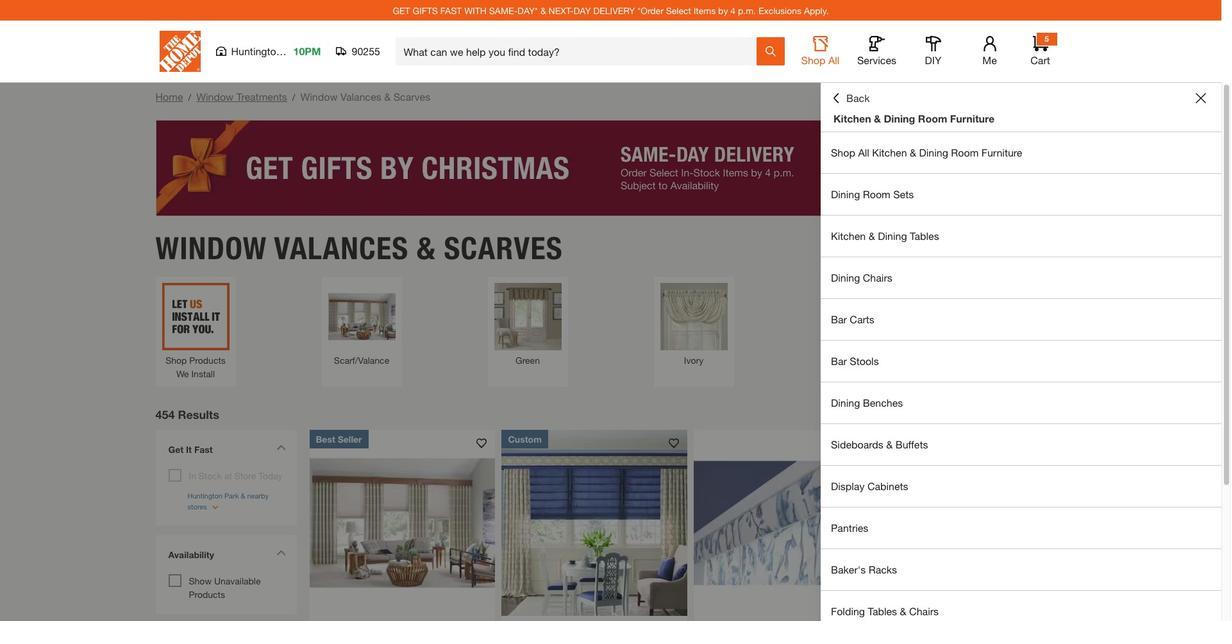 Task type: locate. For each thing, give the bounding box(es) containing it.
menu
[[821, 132, 1222, 621]]

1 horizontal spatial shop
[[802, 54, 826, 66]]

0 vertical spatial chairs
[[863, 271, 893, 284]]

0 vertical spatial valances
[[341, 90, 382, 103]]

home / window treatments / window valances & scarves
[[156, 90, 431, 103]]

gifts
[[413, 5, 438, 16]]

chairs
[[863, 271, 893, 284], [910, 605, 939, 617]]

same-
[[489, 5, 518, 16]]

colored
[[856, 354, 888, 365]]

day
[[574, 5, 591, 16]]

shop all kitchen & dining room furniture
[[832, 146, 1023, 158]]

cart 5
[[1031, 34, 1051, 66]]

me
[[983, 54, 998, 66]]

products up install
[[189, 354, 226, 365]]

shop down apply.
[[802, 54, 826, 66]]

multi colored image
[[827, 283, 894, 350]]

availability link
[[162, 541, 290, 571]]

1 vertical spatial products
[[189, 589, 225, 600]]

1 vertical spatial furniture
[[982, 146, 1023, 158]]

multi-colored link
[[827, 283, 894, 367]]

back button
[[832, 92, 870, 105]]

seller
[[338, 433, 362, 444]]

tables right folding
[[868, 605, 898, 617]]

get it fast
[[168, 444, 213, 455]]

0 vertical spatial kitchen
[[834, 112, 872, 124]]

home down the home depot logo
[[156, 90, 183, 103]]

baker's racks
[[832, 563, 898, 576]]

home
[[156, 90, 183, 103], [1142, 416, 1163, 425]]

shop all kitchen & dining room furniture link
[[821, 132, 1222, 173]]

diy
[[926, 54, 942, 66]]

folding
[[832, 605, 866, 617]]

custom
[[508, 433, 542, 444]]

2 vertical spatial kitchen
[[832, 230, 866, 242]]

0 horizontal spatial /
[[188, 92, 191, 103]]

products inside shop products we install
[[189, 354, 226, 365]]

shop for shop products we install
[[166, 354, 187, 365]]

me button
[[970, 36, 1011, 67]]

furniture inside menu
[[982, 146, 1023, 158]]

shop for shop all kitchen & dining room furniture
[[832, 146, 856, 158]]

1 vertical spatial all
[[859, 146, 870, 158]]

shop products we install link
[[162, 283, 229, 380]]

furniture up dining room sets link on the top right of page
[[982, 146, 1023, 158]]

products down show at bottom left
[[189, 589, 225, 600]]

2 vertical spatial room
[[863, 188, 891, 200]]

scarves
[[394, 90, 431, 103], [444, 229, 563, 267]]

room left the sets
[[863, 188, 891, 200]]

1 vertical spatial scarves
[[444, 229, 563, 267]]

0 vertical spatial shop
[[802, 54, 826, 66]]

0 horizontal spatial shop
[[166, 354, 187, 365]]

stools
[[850, 355, 879, 367]]

products
[[189, 354, 226, 365], [189, 589, 225, 600]]

all inside shop all button
[[829, 54, 840, 66]]

all inside shop all kitchen & dining room furniture link
[[859, 146, 870, 158]]

dining chairs
[[832, 271, 893, 284]]

1 / from the left
[[188, 92, 191, 103]]

dining benches link
[[821, 382, 1222, 423]]

chat
[[1102, 416, 1118, 425]]

1 vertical spatial bar
[[832, 355, 847, 367]]

all for shop all kitchen & dining room furniture
[[859, 146, 870, 158]]

baker's racks link
[[821, 549, 1222, 590]]

all for shop all
[[829, 54, 840, 66]]

bar for bar carts
[[832, 313, 847, 325]]

shop up the dining room sets
[[832, 146, 856, 158]]

rod pocket valance image
[[993, 283, 1060, 350]]

90255
[[352, 45, 380, 57]]

shop all button
[[800, 36, 841, 67]]

sets
[[894, 188, 914, 200]]

shop inside menu
[[832, 146, 856, 158]]

products inside "show unavailable products"
[[189, 589, 225, 600]]

dining down kitchen & dining room furniture
[[920, 146, 949, 158]]

kitchen down kitchen & dining room furniture
[[873, 146, 908, 158]]

window treatments link
[[196, 90, 287, 103]]

0 vertical spatial all
[[829, 54, 840, 66]]

home right a
[[1142, 416, 1163, 425]]

exclusions
[[759, 5, 802, 16]]

0 vertical spatial tables
[[910, 230, 940, 242]]

home link
[[156, 90, 183, 103]]

best
[[316, 433, 335, 444]]

pantries link
[[821, 507, 1222, 549]]

huntington
[[231, 45, 282, 57]]

fast
[[194, 444, 213, 455]]

today
[[259, 470, 283, 481]]

shop up we
[[166, 354, 187, 365]]

show unavailable products link
[[189, 575, 261, 600]]

room
[[919, 112, 948, 124], [952, 146, 979, 158], [863, 188, 891, 200]]

bar stools
[[832, 355, 879, 367]]

furniture
[[951, 112, 995, 124], [982, 146, 1023, 158]]

1 bar from the top
[[832, 313, 847, 325]]

dining left "benches"
[[832, 397, 861, 409]]

0 horizontal spatial home
[[156, 90, 183, 103]]

1 vertical spatial home
[[1142, 416, 1163, 425]]

0 vertical spatial products
[[189, 354, 226, 365]]

1 vertical spatial chairs
[[910, 605, 939, 617]]

shop inside shop products we install
[[166, 354, 187, 365]]

shop inside button
[[802, 54, 826, 66]]

&
[[541, 5, 546, 16], [384, 90, 391, 103], [875, 112, 882, 124], [910, 146, 917, 158], [417, 229, 436, 267], [869, 230, 876, 242], [887, 438, 893, 450], [901, 605, 907, 617]]

get
[[393, 5, 410, 16]]

0 horizontal spatial all
[[829, 54, 840, 66]]

best seller
[[316, 433, 362, 444]]

0 horizontal spatial scarves
[[394, 90, 431, 103]]

room down kitchen & dining room furniture
[[952, 146, 979, 158]]

kitchen up the dining chairs
[[832, 230, 866, 242]]

treatments
[[237, 90, 287, 103]]

2 bar from the top
[[832, 355, 847, 367]]

get gifts fast with same-day* & next-day delivery *order select items by 4 p.m. exclusions apply.
[[393, 5, 829, 16]]

benches
[[863, 397, 904, 409]]

0 vertical spatial bar
[[832, 313, 847, 325]]

/ right home link
[[188, 92, 191, 103]]

dining up the kitchen & dining tables
[[832, 188, 861, 200]]

bar stools link
[[821, 341, 1222, 382]]

window valances & scarves
[[156, 229, 563, 267]]

2 vertical spatial shop
[[166, 354, 187, 365]]

1 vertical spatial tables
[[868, 605, 898, 617]]

canova blackout polyester curtain valance image
[[887, 430, 1073, 616]]

1 horizontal spatial /
[[292, 92, 295, 103]]

next-
[[549, 5, 574, 16]]

sideboards & buffets link
[[821, 424, 1222, 465]]

feedback link image
[[1215, 217, 1232, 286]]

with
[[1120, 416, 1134, 425]]

dining up bar carts on the right bottom
[[832, 271, 861, 284]]

ivory
[[684, 354, 704, 365]]

tables
[[910, 230, 940, 242], [868, 605, 898, 617]]

room up shop all kitchen & dining room furniture
[[919, 112, 948, 124]]

kitchen for kitchen & dining room furniture
[[834, 112, 872, 124]]

ivory image
[[661, 283, 728, 350]]

results
[[178, 407, 219, 421]]

kitchen for kitchen & dining tables
[[832, 230, 866, 242]]

wood cornice image
[[310, 430, 496, 616]]

1 vertical spatial kitchen
[[873, 146, 908, 158]]

1 horizontal spatial all
[[859, 146, 870, 158]]

diy button
[[913, 36, 954, 67]]

dining down the sets
[[878, 230, 908, 242]]

availability
[[168, 549, 214, 560]]

window
[[196, 90, 234, 103], [301, 90, 338, 103], [156, 229, 267, 267]]

1 vertical spatial shop
[[832, 146, 856, 158]]

drawer close image
[[1197, 93, 1207, 103]]

bar inside 'link'
[[832, 313, 847, 325]]

1 horizontal spatial tables
[[910, 230, 940, 242]]

all up the dining room sets
[[859, 146, 870, 158]]

2 horizontal spatial room
[[952, 146, 979, 158]]

furniture up shop all kitchen & dining room furniture
[[951, 112, 995, 124]]

0 horizontal spatial tables
[[868, 605, 898, 617]]

bar left carts
[[832, 313, 847, 325]]

the home depot logo image
[[159, 31, 200, 72]]

kitchen
[[834, 112, 872, 124], [873, 146, 908, 158], [832, 230, 866, 242]]

shop for shop all
[[802, 54, 826, 66]]

tables down the sets
[[910, 230, 940, 242]]

shop
[[802, 54, 826, 66], [832, 146, 856, 158], [166, 354, 187, 365]]

shop products we install
[[166, 354, 226, 379]]

kitchen down back button
[[834, 112, 872, 124]]

2 horizontal spatial shop
[[832, 146, 856, 158]]

all up back button
[[829, 54, 840, 66]]

1 horizontal spatial scarves
[[444, 229, 563, 267]]

valances
[[341, 90, 382, 103], [274, 229, 409, 267]]

bar left stools
[[832, 355, 847, 367]]

0 horizontal spatial room
[[863, 188, 891, 200]]

1 horizontal spatial room
[[919, 112, 948, 124]]

green image
[[494, 283, 562, 350]]

/ right "treatments"
[[292, 92, 295, 103]]



Task type: describe. For each thing, give the bounding box(es) containing it.
5
[[1045, 34, 1050, 44]]

we
[[176, 368, 189, 379]]

stock
[[199, 470, 222, 481]]

1 vertical spatial room
[[952, 146, 979, 158]]

at
[[225, 470, 232, 481]]

dining inside shop all kitchen & dining room furniture link
[[920, 146, 949, 158]]

4
[[731, 5, 736, 16]]

display
[[832, 480, 865, 492]]

multi-
[[833, 354, 856, 365]]

fabric cornice image
[[502, 430, 688, 616]]

by
[[719, 5, 728, 16]]

bar carts
[[832, 313, 875, 325]]

shop products we install image
[[162, 283, 229, 350]]

display cabinets link
[[821, 466, 1222, 507]]

sideboards
[[832, 438, 884, 450]]

baker's
[[832, 563, 866, 576]]

back
[[847, 92, 870, 104]]

show
[[189, 575, 212, 586]]

services
[[858, 54, 897, 66]]

display cabinets
[[832, 480, 909, 492]]

huntington park
[[231, 45, 306, 57]]

get it fast link
[[162, 436, 290, 465]]

unavailable
[[214, 575, 261, 586]]

green
[[516, 354, 540, 365]]

contour valance only image
[[695, 430, 881, 616]]

depot
[[1165, 416, 1185, 425]]

chat with a home depot expert.
[[1102, 416, 1211, 425]]

ivory link
[[661, 283, 728, 367]]

get
[[168, 444, 184, 455]]

in
[[189, 470, 196, 481]]

1 horizontal spatial home
[[1142, 416, 1163, 425]]

carts
[[850, 313, 875, 325]]

1 vertical spatial valances
[[274, 229, 409, 267]]

kitchen & dining tables
[[832, 230, 940, 242]]

bar for bar stools
[[832, 355, 847, 367]]

dining room sets
[[832, 188, 914, 200]]

2 / from the left
[[292, 92, 295, 103]]

install
[[192, 368, 215, 379]]

apply.
[[805, 5, 829, 16]]

folding tables & chairs
[[832, 605, 939, 617]]

shop all
[[802, 54, 840, 66]]

1 horizontal spatial chairs
[[910, 605, 939, 617]]

cart
[[1031, 54, 1051, 66]]

in stock at store today
[[189, 470, 283, 481]]

a
[[1136, 416, 1140, 425]]

dining chairs link
[[821, 257, 1222, 298]]

racks
[[869, 563, 898, 576]]

454 results
[[156, 407, 219, 421]]

0 vertical spatial furniture
[[951, 112, 995, 124]]

454
[[156, 407, 175, 421]]

cabinets
[[868, 480, 909, 492]]

store
[[235, 470, 256, 481]]

green link
[[494, 283, 562, 367]]

bar carts link
[[821, 299, 1222, 340]]

sideboards & buffets
[[832, 438, 929, 450]]

kitchen & dining room furniture
[[834, 112, 995, 124]]

p.m.
[[738, 5, 756, 16]]

with
[[465, 5, 487, 16]]

in stock at store today link
[[189, 470, 283, 481]]

kitchen & dining tables link
[[821, 216, 1222, 257]]

0 vertical spatial home
[[156, 90, 183, 103]]

park
[[285, 45, 306, 57]]

expert.
[[1188, 416, 1211, 425]]

scarf/valance image
[[328, 283, 396, 350]]

pantries
[[832, 522, 869, 534]]

dining inside kitchen & dining tables link
[[878, 230, 908, 242]]

select
[[666, 5, 692, 16]]

sponsored banner image
[[156, 120, 1067, 216]]

delivery
[[594, 5, 635, 16]]

90255 button
[[337, 45, 381, 58]]

dining benches
[[832, 397, 904, 409]]

items
[[694, 5, 716, 16]]

*order
[[638, 5, 664, 16]]

dining inside dining benches link
[[832, 397, 861, 409]]

0 horizontal spatial chairs
[[863, 271, 893, 284]]

dining inside "dining chairs" link
[[832, 271, 861, 284]]

0 vertical spatial scarves
[[394, 90, 431, 103]]

What can we help you find today? search field
[[404, 38, 756, 65]]

menu containing shop all kitchen & dining room furniture
[[821, 132, 1222, 621]]

scarf/valance link
[[328, 283, 396, 367]]

services button
[[857, 36, 898, 67]]

multi-colored
[[833, 354, 888, 365]]

dining inside dining room sets link
[[832, 188, 861, 200]]

dining room sets link
[[821, 174, 1222, 215]]

day*
[[518, 5, 538, 16]]

scarf/valance
[[334, 354, 390, 365]]

buffets
[[896, 438, 929, 450]]

dining up shop all kitchen & dining room furniture
[[884, 112, 916, 124]]

0 vertical spatial room
[[919, 112, 948, 124]]



Task type: vqa. For each thing, say whether or not it's contained in the screenshot.
Gift
no



